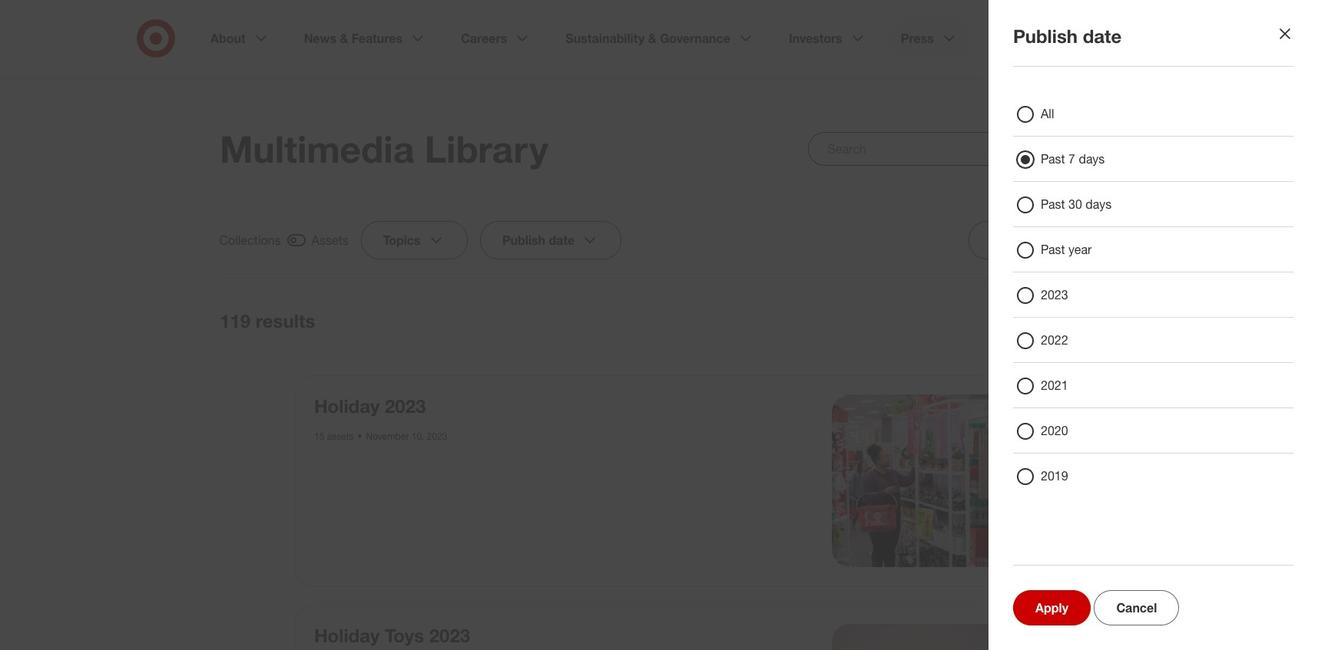 Task type: vqa. For each thing, say whether or not it's contained in the screenshot.
"shop" "Link"
no



Task type: describe. For each thing, give the bounding box(es) containing it.
topics button
[[361, 221, 468, 260]]

2019
[[1041, 469, 1068, 484]]

2020
[[1041, 423, 1068, 439]]

15
[[314, 431, 324, 443]]

holiday for holiday 2023
[[314, 395, 380, 418]]

All radio
[[1016, 105, 1035, 124]]

cancel
[[1117, 601, 1157, 616]]

november 10, 2023
[[366, 431, 448, 443]]

past 7 days
[[1041, 151, 1105, 167]]

Search search field
[[809, 132, 1099, 166]]

holiday for holiday toys 2023
[[314, 624, 380, 647]]

2023 right toys
[[429, 624, 470, 647]]

unchecked image
[[1056, 312, 1074, 330]]

apply button
[[1013, 591, 1091, 626]]

assets
[[327, 431, 354, 443]]

days for past 7 days
[[1079, 151, 1105, 167]]

publish date inside dialog
[[1013, 25, 1122, 48]]

holiday toys 2023
[[314, 624, 470, 647]]

results
[[256, 310, 315, 333]]

10,
[[412, 431, 424, 443]]

2023 right 10,
[[427, 431, 448, 443]]

november
[[366, 431, 409, 443]]

past for past 30 days
[[1041, 197, 1065, 212]]

Past 7 days radio
[[1016, 151, 1035, 169]]

2021 radio
[[1016, 377, 1035, 396]]

date inside dialog
[[1083, 25, 1122, 48]]

2023 inside publish date dialog
[[1041, 287, 1068, 303]]



Task type: locate. For each thing, give the bounding box(es) containing it.
1 vertical spatial past
[[1041, 197, 1065, 212]]

a guest carrying a red target basket browses colorful holiday displays. image
[[832, 395, 1004, 567]]

1 vertical spatial publish
[[503, 233, 546, 248]]

2023 up november 10, 2023
[[385, 395, 426, 418]]

checked image
[[287, 231, 306, 250]]

0 vertical spatial date
[[1083, 25, 1122, 48]]

0 horizontal spatial publish date
[[503, 233, 575, 248]]

2023 up unchecked icon
[[1041, 287, 1068, 303]]

2020 radio
[[1016, 423, 1035, 441]]

days right 7
[[1079, 151, 1105, 167]]

publish
[[1013, 25, 1078, 48], [503, 233, 546, 248]]

0 vertical spatial publish date
[[1013, 25, 1122, 48]]

2019 radio
[[1016, 468, 1035, 486]]

1 horizontal spatial publish date
[[1013, 25, 1122, 48]]

topics
[[384, 233, 421, 248]]

multimedia library
[[220, 127, 548, 171]]

days
[[1079, 151, 1105, 167], [1086, 197, 1112, 212]]

publish date
[[1013, 25, 1122, 48], [503, 233, 575, 248]]

date inside button
[[549, 233, 575, 248]]

2 past from the top
[[1041, 197, 1065, 212]]

15 assets
[[314, 431, 354, 443]]

all
[[1041, 106, 1054, 121]]

past
[[1041, 151, 1065, 167], [1041, 197, 1065, 212], [1041, 242, 1065, 257]]

holiday left toys
[[314, 624, 380, 647]]

days right the 30
[[1086, 197, 1112, 212]]

0 vertical spatial publish
[[1013, 25, 1078, 48]]

119
[[220, 310, 251, 333]]

Past 30 days radio
[[1016, 196, 1035, 214]]

past left 7
[[1041, 151, 1065, 167]]

library
[[425, 127, 548, 171]]

2023
[[1041, 287, 1068, 303], [385, 395, 426, 418], [427, 431, 448, 443], [429, 624, 470, 647]]

publish date dialog
[[0, 0, 1318, 651]]

publish date inside button
[[503, 233, 575, 248]]

assets
[[312, 233, 349, 248]]

apply
[[1036, 601, 1069, 616]]

days for past 30 days
[[1086, 197, 1112, 212]]

past for past 7 days
[[1041, 151, 1065, 167]]

1 past from the top
[[1041, 151, 1065, 167]]

holiday up assets
[[314, 395, 380, 418]]

cancel button
[[1094, 591, 1180, 626]]

past left year
[[1041, 242, 1065, 257]]

None checkbox
[[220, 230, 349, 250], [1031, 310, 1099, 333], [220, 230, 349, 250], [1031, 310, 1099, 333]]

2021
[[1041, 378, 1068, 393]]

2 vertical spatial past
[[1041, 242, 1065, 257]]

1 vertical spatial date
[[549, 233, 575, 248]]

2022 radio
[[1016, 332, 1035, 350]]

publish inside dialog
[[1013, 25, 1078, 48]]

multimedia
[[220, 127, 414, 171]]

holiday
[[314, 395, 380, 418], [314, 624, 380, 647]]

publish date button
[[480, 221, 622, 260]]

past left the 30
[[1041, 197, 1065, 212]]

1 horizontal spatial date
[[1083, 25, 1122, 48]]

0 vertical spatial holiday
[[314, 395, 380, 418]]

past year
[[1041, 242, 1092, 257]]

119 results
[[220, 310, 315, 333]]

publish inside button
[[503, 233, 546, 248]]

1 vertical spatial publish date
[[503, 233, 575, 248]]

Past year radio
[[1016, 241, 1035, 260]]

past 30 days
[[1041, 197, 1112, 212]]

2 holiday from the top
[[314, 624, 380, 647]]

2022
[[1041, 333, 1068, 348]]

0 horizontal spatial publish
[[503, 233, 546, 248]]

0 vertical spatial days
[[1079, 151, 1105, 167]]

2023 radio
[[1016, 287, 1035, 305]]

toys
[[385, 624, 424, 647]]

collections
[[220, 233, 281, 248]]

0 horizontal spatial date
[[549, 233, 575, 248]]

date
[[1083, 25, 1122, 48], [549, 233, 575, 248]]

holiday 2023 link
[[314, 395, 426, 418]]

1 vertical spatial holiday
[[314, 624, 380, 647]]

holiday 2023
[[314, 395, 426, 418]]

30
[[1069, 197, 1082, 212]]

past for past year
[[1041, 242, 1065, 257]]

3 past from the top
[[1041, 242, 1065, 257]]

year
[[1069, 242, 1092, 257]]

1 holiday from the top
[[314, 395, 380, 418]]

7
[[1069, 151, 1076, 167]]

holiday toys 2023 link
[[314, 624, 470, 647]]

0 vertical spatial past
[[1041, 151, 1065, 167]]

1 vertical spatial days
[[1086, 197, 1112, 212]]

1 horizontal spatial publish
[[1013, 25, 1078, 48]]



